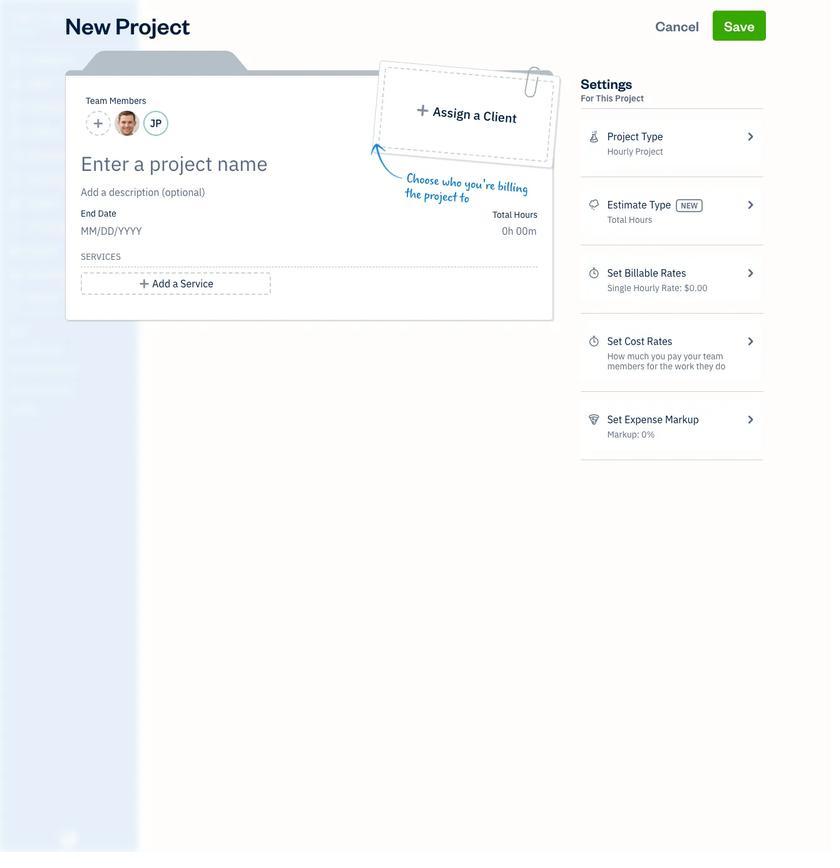 Task type: locate. For each thing, give the bounding box(es) containing it.
1 vertical spatial set
[[608, 335, 623, 348]]

0 vertical spatial the
[[405, 186, 422, 202]]

assign a client
[[433, 103, 518, 126]]

jp
[[150, 117, 162, 130]]

report image
[[8, 292, 23, 305]]

a
[[473, 107, 481, 123], [173, 277, 178, 290]]

project
[[115, 11, 190, 40], [615, 93, 644, 104], [608, 130, 639, 143], [636, 146, 664, 157]]

save button
[[713, 11, 766, 41]]

1 horizontal spatial hourly
[[634, 282, 660, 294]]

timetracking image
[[589, 266, 600, 281]]

plus image
[[415, 104, 431, 117]]

expenses image
[[589, 412, 600, 427]]

the left project at the top right of page
[[405, 186, 422, 202]]

rates
[[661, 267, 687, 279], [647, 335, 673, 348]]

rates up rate
[[661, 267, 687, 279]]

2 set from the top
[[608, 335, 623, 348]]

0 horizontal spatial the
[[405, 186, 422, 202]]

1 set from the top
[[608, 267, 623, 279]]

estimates image
[[589, 197, 600, 212]]

the inside how much you pay your team members for the work they do
[[660, 361, 673, 372]]

total down estimate
[[608, 214, 627, 225]]

settings for this project
[[581, 75, 644, 104]]

a inside 'assign a client'
[[473, 107, 481, 123]]

3 set from the top
[[608, 413, 623, 426]]

turtle
[[10, 11, 46, 24]]

2 chevronright image from the top
[[745, 334, 756, 349]]

owner
[[10, 25, 33, 34]]

type
[[642, 130, 663, 143], [650, 199, 671, 211]]

chevronright image for set billable rates
[[745, 266, 756, 281]]

total up the hourly budget text box
[[493, 209, 512, 220]]

0 vertical spatial set
[[608, 267, 623, 279]]

hours up the hourly budget text box
[[514, 209, 538, 220]]

1 vertical spatial type
[[650, 199, 671, 211]]

type for project type
[[642, 130, 663, 143]]

1 vertical spatial the
[[660, 361, 673, 372]]

1 chevronright image from the top
[[745, 197, 756, 212]]

rates up 'you'
[[647, 335, 673, 348]]

timetracking image
[[589, 334, 600, 349]]

0 vertical spatial chevronright image
[[745, 197, 756, 212]]

type up hourly project
[[642, 130, 663, 143]]

date
[[98, 208, 116, 219]]

0 vertical spatial type
[[642, 130, 663, 143]]

for
[[581, 93, 594, 104]]

1 horizontal spatial the
[[660, 361, 673, 372]]

settings
[[581, 75, 633, 92]]

type for estimate type
[[650, 199, 671, 211]]

1 vertical spatial a
[[173, 277, 178, 290]]

plus image
[[138, 276, 150, 291]]

freshbooks image
[[59, 832, 79, 847]]

hourly
[[608, 146, 634, 157], [634, 282, 660, 294]]

new
[[681, 201, 698, 210]]

the
[[405, 186, 422, 202], [660, 361, 673, 372]]

2 vertical spatial chevronright image
[[745, 412, 756, 427]]

0 vertical spatial a
[[473, 107, 481, 123]]

save
[[724, 17, 755, 34]]

bank connections image
[[9, 384, 134, 394]]

hourly down "project type"
[[608, 146, 634, 157]]

total hours
[[493, 209, 538, 220], [608, 214, 653, 225]]

expense image
[[8, 173, 23, 186]]

hours
[[514, 209, 538, 220], [629, 214, 653, 225]]

0 vertical spatial rates
[[661, 267, 687, 279]]

estimate image
[[8, 102, 23, 115]]

1 vertical spatial rates
[[647, 335, 673, 348]]

main element
[[0, 0, 169, 852]]

hours down estimate type
[[629, 214, 653, 225]]

members
[[109, 95, 146, 106]]

add a service button
[[81, 272, 271, 295]]

how
[[608, 351, 625, 362]]

type left new
[[650, 199, 671, 211]]

pay
[[668, 351, 682, 362]]

total
[[493, 209, 512, 220], [608, 214, 627, 225]]

1 vertical spatial hourly
[[634, 282, 660, 294]]

markup:
[[608, 429, 640, 440]]

this
[[596, 93, 613, 104]]

rates for set billable rates
[[661, 267, 687, 279]]

the right "for"
[[660, 361, 673, 372]]

hourly down the 'set billable rates'
[[634, 282, 660, 294]]

a for add
[[173, 277, 178, 290]]

a left client
[[473, 107, 481, 123]]

work
[[675, 361, 695, 372]]

assign a client button
[[378, 66, 555, 162]]

team
[[86, 95, 107, 106]]

2 chevronright image from the top
[[745, 266, 756, 281]]

total hours up the hourly budget text box
[[493, 209, 538, 220]]

add a service
[[152, 277, 214, 290]]

total hours down estimate
[[608, 214, 653, 225]]

items and services image
[[9, 364, 134, 374]]

1 horizontal spatial a
[[473, 107, 481, 123]]

project type
[[608, 130, 663, 143]]

new
[[65, 11, 111, 40]]

chevronright image for set expense markup
[[745, 412, 756, 427]]

project
[[424, 188, 458, 205]]

a for assign
[[473, 107, 481, 123]]

$0.00
[[685, 282, 708, 294]]

0 vertical spatial chevronright image
[[745, 129, 756, 144]]

1 chevronright image from the top
[[745, 129, 756, 144]]

team members
[[86, 95, 146, 106]]

2 vertical spatial set
[[608, 413, 623, 426]]

new project
[[65, 11, 190, 40]]

your
[[684, 351, 702, 362]]

cost
[[625, 335, 645, 348]]

much
[[628, 351, 650, 362]]

timer image
[[8, 221, 23, 234]]

0 vertical spatial hourly
[[608, 146, 634, 157]]

1 vertical spatial chevronright image
[[745, 266, 756, 281]]

set up single
[[608, 267, 623, 279]]

set up "how"
[[608, 335, 623, 348]]

cancel
[[656, 17, 700, 34]]

set cost rates
[[608, 335, 673, 348]]

3 chevronright image from the top
[[745, 412, 756, 427]]

set up markup:
[[608, 413, 623, 426]]

project image
[[8, 197, 23, 210]]

choose
[[406, 171, 440, 189]]

1 vertical spatial chevronright image
[[745, 334, 756, 349]]

set
[[608, 267, 623, 279], [608, 335, 623, 348], [608, 413, 623, 426]]

services
[[81, 251, 121, 262]]

chevronright image for project type
[[745, 129, 756, 144]]

1 horizontal spatial hours
[[629, 214, 653, 225]]

chart image
[[8, 269, 23, 281]]

do
[[716, 361, 726, 372]]

chevronright image
[[745, 197, 756, 212], [745, 266, 756, 281]]

end date
[[81, 208, 116, 219]]

chevronright image
[[745, 129, 756, 144], [745, 334, 756, 349], [745, 412, 756, 427]]

0 horizontal spatial total hours
[[493, 209, 538, 220]]

dashboard image
[[8, 54, 23, 67]]

0 horizontal spatial a
[[173, 277, 178, 290]]

a right add
[[173, 277, 178, 290]]

0 horizontal spatial total
[[493, 209, 512, 220]]



Task type: describe. For each thing, give the bounding box(es) containing it.
0 horizontal spatial hours
[[514, 209, 538, 220]]

1 horizontal spatial total
[[608, 214, 627, 225]]

billing
[[498, 179, 529, 196]]

set expense markup
[[608, 413, 699, 426]]

for
[[647, 361, 658, 372]]

estimate
[[608, 199, 647, 211]]

to
[[460, 191, 470, 206]]

markup
[[666, 413, 699, 426]]

who
[[442, 175, 463, 191]]

cancel button
[[644, 11, 711, 41]]

you
[[652, 351, 666, 362]]

client
[[483, 108, 518, 126]]

money image
[[8, 245, 23, 257]]

client image
[[8, 78, 23, 91]]

add
[[152, 277, 170, 290]]

:
[[680, 282, 682, 294]]

payment image
[[8, 150, 23, 162]]

team members image
[[9, 344, 134, 354]]

how much you pay your team members for the work they do
[[608, 351, 726, 372]]

invoice image
[[8, 126, 23, 138]]

choose who you're billing the project to
[[405, 171, 529, 206]]

service
[[180, 277, 214, 290]]

settings image
[[9, 405, 134, 415]]

0%
[[642, 429, 655, 440]]

chevronright image for set cost rates
[[745, 334, 756, 349]]

estimate type
[[608, 199, 671, 211]]

markup: 0%
[[608, 429, 655, 440]]

the inside choose who you're billing the project to
[[405, 186, 422, 202]]

add team member image
[[93, 116, 104, 131]]

set billable rates
[[608, 267, 687, 279]]

turtle inc owner
[[10, 11, 66, 34]]

project inside settings for this project
[[615, 93, 644, 104]]

1 horizontal spatial total hours
[[608, 214, 653, 225]]

projects image
[[589, 129, 600, 144]]

set for set cost rates
[[608, 335, 623, 348]]

team
[[704, 351, 724, 362]]

members
[[608, 361, 645, 372]]

Hourly Budget text field
[[502, 225, 538, 237]]

apps image
[[9, 324, 134, 334]]

inc
[[48, 11, 66, 24]]

chevronright image for estimate type
[[745, 197, 756, 212]]

end
[[81, 208, 96, 219]]

0 horizontal spatial hourly
[[608, 146, 634, 157]]

End date in  format text field
[[81, 225, 233, 237]]

Project Name text field
[[81, 151, 425, 176]]

expense
[[625, 413, 663, 426]]

assign
[[433, 103, 472, 122]]

hourly project
[[608, 146, 664, 157]]

Project Description text field
[[81, 185, 425, 200]]

you're
[[464, 177, 496, 194]]

billable
[[625, 267, 659, 279]]

they
[[697, 361, 714, 372]]

rate
[[662, 282, 680, 294]]

single
[[608, 282, 632, 294]]

rates for set cost rates
[[647, 335, 673, 348]]

single hourly rate : $0.00
[[608, 282, 708, 294]]

set for set expense markup
[[608, 413, 623, 426]]

set for set billable rates
[[608, 267, 623, 279]]



Task type: vqa. For each thing, say whether or not it's contained in the screenshot.


